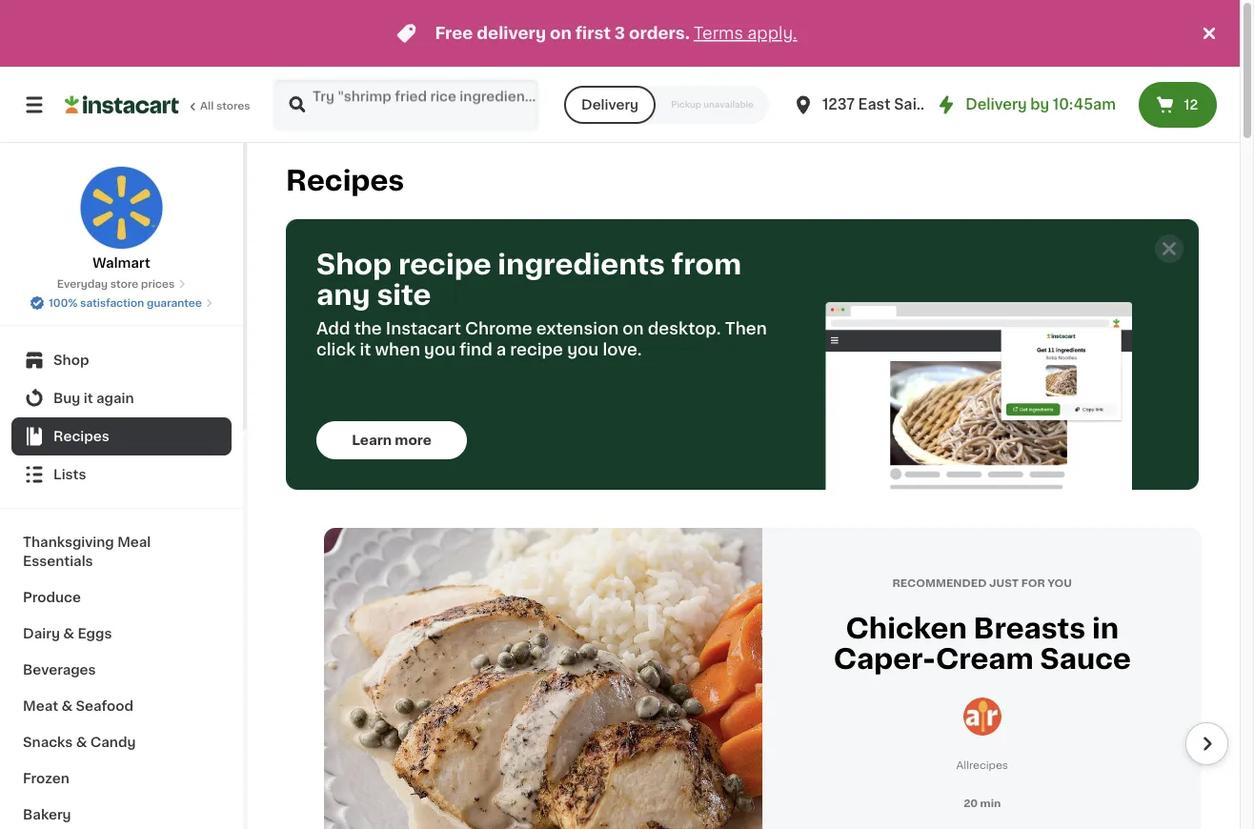 Task type: describe. For each thing, give the bounding box(es) containing it.
you
[[1048, 578, 1072, 588]]

candy
[[90, 736, 136, 749]]

everyday store prices
[[57, 279, 175, 289]]

on inside add the instacart chrome extension on desktop. then click it when you find a recipe you love.
[[623, 321, 644, 337]]

beverages link
[[11, 652, 232, 688]]

dairy & eggs
[[23, 627, 112, 640]]

bakery link
[[11, 797, 232, 829]]

terms
[[694, 25, 743, 41]]

& for meat
[[61, 700, 73, 713]]

on inside 'limited time offer' region
[[550, 25, 572, 41]]

find
[[460, 342, 492, 358]]

walmart
[[93, 256, 150, 270]]

street
[[988, 98, 1034, 112]]

more
[[395, 434, 432, 447]]

100% satisfaction guarantee button
[[30, 292, 213, 311]]

limited time offer region
[[0, 0, 1198, 67]]

1237 east saint james street
[[822, 98, 1034, 112]]

allrecipes image
[[963, 698, 1001, 736]]

produce
[[23, 591, 81, 604]]

saved
[[1176, 27, 1219, 40]]

& for snacks
[[76, 736, 87, 749]]

again
[[96, 392, 134, 405]]

20 min
[[964, 798, 1001, 809]]

when
[[375, 342, 420, 358]]

by
[[1030, 98, 1049, 112]]

desktop.
[[648, 321, 721, 337]]

recommended
[[892, 578, 987, 588]]

saint
[[894, 98, 932, 112]]

12
[[1184, 98, 1198, 112]]

delivery for delivery by 10:45am
[[966, 98, 1027, 112]]

all stores link
[[65, 78, 252, 132]]

buy it again
[[53, 392, 134, 405]]

service type group
[[564, 86, 769, 124]]

everyday
[[57, 279, 108, 289]]

allrecipes
[[956, 760, 1008, 771]]

shop for shop recipe ingredients from any site
[[316, 251, 392, 278]]

meat
[[23, 700, 58, 713]]

learn more
[[352, 434, 432, 447]]

bakery
[[23, 808, 71, 822]]

add
[[316, 321, 350, 337]]

2 you from the left
[[567, 342, 599, 358]]

satisfaction
[[80, 298, 144, 308]]

first
[[575, 25, 611, 41]]

instacart
[[386, 321, 461, 337]]

extension
[[536, 321, 619, 337]]

1237
[[822, 98, 855, 112]]

1 horizontal spatial recipes
[[286, 167, 404, 194]]

chicken
[[846, 615, 967, 642]]

breasts
[[974, 615, 1086, 642]]

prices
[[141, 279, 175, 289]]

delivery for delivery
[[581, 98, 639, 112]]

recipe inside shop recipe ingredients from any site
[[398, 251, 491, 278]]

for
[[1021, 578, 1045, 588]]

1237 east saint james street button
[[792, 78, 1034, 132]]

delivery by 10:45am link
[[935, 93, 1116, 116]]

1 you from the left
[[424, 342, 456, 358]]

meat & seafood
[[23, 700, 133, 713]]

3
[[615, 25, 625, 41]]

10:45am
[[1053, 98, 1116, 112]]

100% satisfaction guarantee
[[49, 298, 202, 308]]

store
[[110, 279, 138, 289]]

from
[[672, 251, 742, 278]]

dairy
[[23, 627, 60, 640]]

extension banner image
[[826, 302, 1133, 490]]

then
[[725, 321, 767, 337]]

walmart logo image
[[80, 166, 163, 250]]

a
[[496, 342, 506, 358]]

walmart link
[[80, 166, 163, 273]]

it inside buy it again link
[[84, 392, 93, 405]]

the
[[354, 321, 382, 337]]

any
[[316, 282, 370, 309]]

delivery by 10:45am
[[966, 98, 1116, 112]]

100%
[[49, 298, 78, 308]]

min
[[980, 798, 1001, 809]]

& for dairy
[[63, 627, 74, 640]]

snacks
[[23, 736, 73, 749]]

stores
[[216, 101, 250, 111]]



Task type: vqa. For each thing, say whether or not it's contained in the screenshot.
add the instacart chrome extension on desktop. then click it when you find a recipe you love.
yes



Task type: locate. For each thing, give the bounding box(es) containing it.
shop inside shop link
[[53, 354, 89, 367]]

recipe right a
[[510, 342, 563, 358]]

in
[[1092, 615, 1119, 642]]

delivery inside button
[[581, 98, 639, 112]]

0 horizontal spatial shop
[[53, 354, 89, 367]]

produce link
[[11, 579, 232, 616]]

Search field
[[274, 80, 538, 130]]

0 horizontal spatial on
[[550, 25, 572, 41]]

recipes inside 'link'
[[53, 430, 109, 443]]

recipe inside add the instacart chrome extension on desktop. then click it when you find a recipe you love.
[[510, 342, 563, 358]]

frozen
[[23, 772, 69, 785]]

on
[[550, 25, 572, 41], [623, 321, 644, 337]]

caper-
[[834, 646, 936, 673]]

delivery down 'free delivery on first 3 orders. terms apply.'
[[581, 98, 639, 112]]

on up love.
[[623, 321, 644, 337]]

beverages
[[23, 663, 96, 677]]

all stores
[[200, 101, 250, 111]]

20
[[964, 798, 978, 809]]

cream
[[936, 646, 1034, 673]]

& left candy
[[76, 736, 87, 749]]

love.
[[603, 342, 642, 358]]

1 vertical spatial it
[[84, 392, 93, 405]]

recommended just for you
[[892, 578, 1072, 588]]

& left eggs
[[63, 627, 74, 640]]

learn
[[352, 434, 392, 447]]

shop link
[[11, 341, 232, 379]]

east
[[858, 98, 891, 112]]

1 horizontal spatial delivery
[[966, 98, 1027, 112]]

saved button
[[1154, 24, 1219, 47]]

12 button
[[1139, 82, 1217, 128]]

free
[[435, 25, 473, 41]]

None search field
[[273, 78, 539, 132]]

guarantee
[[147, 298, 202, 308]]

it right buy
[[84, 392, 93, 405]]

&
[[63, 627, 74, 640], [61, 700, 73, 713], [76, 736, 87, 749]]

shop recipe ingredients from any site
[[316, 251, 742, 309]]

chicken breasts in caper-cream sauce
[[834, 615, 1131, 673]]

lists link
[[11, 456, 232, 494]]

essentials
[[23, 555, 93, 568]]

recipe
[[398, 251, 491, 278], [510, 342, 563, 358]]

1 vertical spatial shop
[[53, 354, 89, 367]]

1 horizontal spatial shop
[[316, 251, 392, 278]]

it down the
[[360, 342, 371, 358]]

0 vertical spatial shop
[[316, 251, 392, 278]]

dairy & eggs link
[[11, 616, 232, 652]]

it
[[360, 342, 371, 358], [84, 392, 93, 405]]

instacart logo image
[[65, 93, 179, 116]]

shop up buy
[[53, 354, 89, 367]]

seafood
[[76, 700, 133, 713]]

james
[[935, 98, 985, 112]]

1 vertical spatial recipe
[[510, 342, 563, 358]]

it inside add the instacart chrome extension on desktop. then click it when you find a recipe you love.
[[360, 342, 371, 358]]

site
[[377, 282, 431, 309]]

delivery button
[[564, 86, 656, 124]]

0 vertical spatial recipes
[[286, 167, 404, 194]]

1 horizontal spatial you
[[567, 342, 599, 358]]

0 horizontal spatial you
[[424, 342, 456, 358]]

add the instacart chrome extension on desktop. then click it when you find a recipe you love.
[[316, 321, 767, 358]]

0 vertical spatial &
[[63, 627, 74, 640]]

1 horizontal spatial recipe
[[510, 342, 563, 358]]

buy
[[53, 392, 80, 405]]

shop up any
[[316, 251, 392, 278]]

delivery
[[477, 25, 546, 41]]

1 horizontal spatial it
[[360, 342, 371, 358]]

all
[[200, 101, 214, 111]]

you down extension
[[567, 342, 599, 358]]

1 vertical spatial recipes
[[53, 430, 109, 443]]

1 horizontal spatial on
[[623, 321, 644, 337]]

delivery left by on the top right of page
[[966, 98, 1027, 112]]

0 vertical spatial it
[[360, 342, 371, 358]]

eggs
[[78, 627, 112, 640]]

item carousel region
[[286, 528, 1228, 829]]

buy it again link
[[11, 379, 232, 417]]

0 vertical spatial on
[[550, 25, 572, 41]]

1 vertical spatial on
[[623, 321, 644, 337]]

on left "first"
[[550, 25, 572, 41]]

delivery inside 'link'
[[966, 98, 1027, 112]]

learn more button
[[316, 421, 467, 459]]

terms apply. link
[[694, 25, 797, 41]]

snacks & candy
[[23, 736, 136, 749]]

shop for shop
[[53, 354, 89, 367]]

click
[[316, 342, 356, 358]]

delivery
[[966, 98, 1027, 112], [581, 98, 639, 112]]

you
[[424, 342, 456, 358], [567, 342, 599, 358]]

recipes
[[286, 167, 404, 194], [53, 430, 109, 443]]

you down instacart
[[424, 342, 456, 358]]

thanksgiving
[[23, 536, 114, 549]]

0 vertical spatial recipe
[[398, 251, 491, 278]]

1 vertical spatial &
[[61, 700, 73, 713]]

free delivery on first 3 orders. terms apply.
[[435, 25, 797, 41]]

chrome
[[465, 321, 532, 337]]

0 horizontal spatial delivery
[[581, 98, 639, 112]]

meal
[[117, 536, 151, 549]]

& right meat
[[61, 700, 73, 713]]

0 horizontal spatial recipes
[[53, 430, 109, 443]]

lists
[[53, 468, 86, 481]]

thanksgiving meal essentials
[[23, 536, 151, 568]]

recipe up site
[[398, 251, 491, 278]]

0 horizontal spatial recipe
[[398, 251, 491, 278]]

2 vertical spatial &
[[76, 736, 87, 749]]

sauce
[[1040, 646, 1131, 673]]

recipes link
[[11, 417, 232, 456]]

ingredients
[[498, 251, 665, 278]]

thanksgiving meal essentials link
[[11, 524, 232, 579]]

shop inside shop recipe ingredients from any site
[[316, 251, 392, 278]]

just
[[989, 578, 1019, 588]]

frozen link
[[11, 761, 232, 797]]

apply.
[[747, 25, 797, 41]]

0 horizontal spatial it
[[84, 392, 93, 405]]

meat & seafood link
[[11, 688, 232, 724]]

snacks & candy link
[[11, 724, 232, 761]]



